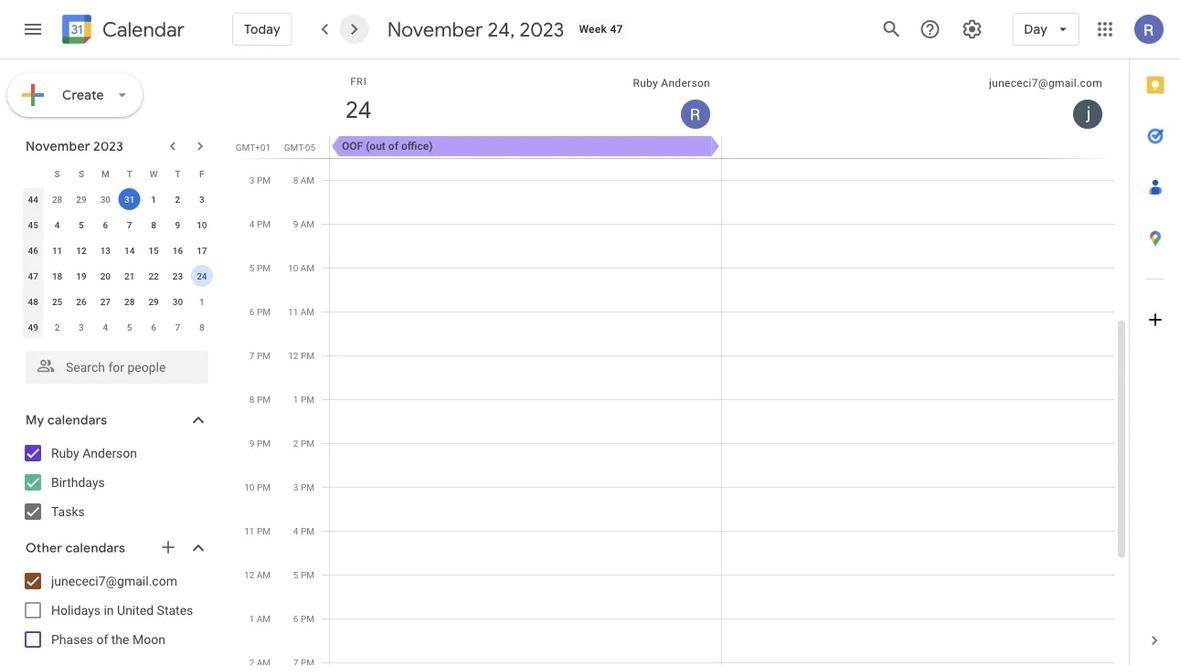 Task type: vqa. For each thing, say whether or not it's contained in the screenshot.


Task type: describe. For each thing, give the bounding box(es) containing it.
pm left 12 pm
[[257, 350, 271, 361]]

am for 1 am
[[257, 614, 271, 625]]

2 pm
[[293, 438, 315, 449]]

24 cell
[[190, 263, 214, 289]]

my calendars list
[[4, 439, 227, 527]]

10 for 10
[[197, 219, 207, 230]]

15 element
[[143, 240, 165, 262]]

0 vertical spatial 3 pm
[[250, 175, 271, 186]]

0 vertical spatial 5 pm
[[250, 262, 271, 273]]

anderson inside 24 column header
[[661, 77, 711, 90]]

am for 10 am
[[301, 262, 315, 273]]

28 for 28 element
[[124, 296, 135, 307]]

create button
[[7, 73, 143, 117]]

f
[[199, 168, 204, 179]]

12 for 12
[[76, 245, 87, 256]]

ruby anderson inside my calendars list
[[51, 446, 137, 461]]

oof
[[342, 140, 363, 153]]

pm left the 9 am
[[257, 219, 271, 230]]

fri 24
[[344, 75, 370, 125]]

21 element
[[119, 265, 141, 287]]

in
[[104, 603, 114, 618]]

7 for december 7 element
[[175, 322, 180, 333]]

row containing s
[[21, 161, 214, 187]]

0 horizontal spatial 4 pm
[[250, 219, 271, 230]]

28 for october 28 element
[[52, 194, 62, 205]]

main drawer image
[[22, 18, 44, 40]]

10 am
[[288, 262, 315, 273]]

other
[[26, 540, 62, 557]]

7 pm
[[250, 350, 271, 361]]

w
[[150, 168, 158, 179]]

19 element
[[70, 265, 92, 287]]

27 element
[[94, 291, 116, 313]]

1 t from the left
[[127, 168, 132, 179]]

5 left the 10 am
[[250, 262, 255, 273]]

october 31, today element
[[119, 188, 141, 210]]

26
[[76, 296, 87, 307]]

row containing 44
[[21, 187, 214, 212]]

united
[[117, 603, 154, 618]]

today
[[244, 21, 280, 37]]

row containing 47
[[21, 263, 214, 289]]

30 element
[[167, 291, 189, 313]]

november 2023
[[26, 138, 123, 155]]

3 down f
[[199, 194, 205, 205]]

office)
[[401, 140, 433, 153]]

1 horizontal spatial 4 pm
[[293, 526, 315, 537]]

8 up 15 element
[[151, 219, 156, 230]]

1 for 1 pm
[[293, 394, 299, 405]]

day button
[[1013, 7, 1080, 51]]

8 am
[[293, 175, 315, 186]]

ruby inside my calendars list
[[51, 446, 79, 461]]

my calendars
[[26, 412, 107, 429]]

gmt-05
[[284, 142, 316, 153]]

48
[[28, 296, 38, 307]]

0 vertical spatial 7
[[127, 219, 132, 230]]

2 s from the left
[[79, 168, 84, 179]]

11 for 11 am
[[288, 306, 298, 317]]

ruby inside 24 column header
[[633, 77, 658, 90]]

m
[[101, 168, 109, 179]]

other calendars
[[26, 540, 125, 557]]

october 29 element
[[70, 188, 92, 210]]

pm down "gmt+01"
[[257, 175, 271, 186]]

12 for 12 pm
[[288, 350, 299, 361]]

6 down october 30 element
[[103, 219, 108, 230]]

1 vertical spatial 5 pm
[[293, 570, 315, 581]]

3 down "gmt+01"
[[250, 175, 255, 186]]

2 for 2 pm
[[293, 438, 299, 449]]

tasks
[[51, 504, 85, 519]]

26 element
[[70, 291, 92, 313]]

12 am
[[244, 570, 271, 581]]

other calendars button
[[4, 534, 227, 563]]

states
[[157, 603, 193, 618]]

16
[[173, 245, 183, 256]]

23
[[173, 271, 183, 282]]

13 element
[[94, 240, 116, 262]]

20
[[100, 271, 111, 282]]

24 element
[[191, 265, 213, 287]]

28 element
[[119, 291, 141, 313]]

of inside button
[[388, 140, 399, 153]]

november for november 2023
[[26, 138, 90, 155]]

1 right october 31, today element
[[151, 194, 156, 205]]

11 for 11 pm
[[244, 526, 255, 537]]

row containing 46
[[21, 238, 214, 263]]

29 for october 29 element
[[76, 194, 87, 205]]

14 element
[[119, 240, 141, 262]]

6 right 1 am
[[293, 614, 299, 625]]

11 for 11
[[52, 245, 62, 256]]

settings menu image
[[961, 18, 983, 40]]

december 7 element
[[167, 316, 189, 338]]

holidays in united states
[[51, 603, 193, 618]]

24 inside column header
[[344, 95, 370, 125]]

create
[[62, 87, 104, 103]]

6 right december 5 element
[[151, 322, 156, 333]]

add other calendars image
[[159, 539, 177, 557]]

other calendars list
[[4, 567, 227, 655]]

31
[[124, 194, 135, 205]]

am for 9 am
[[301, 219, 315, 230]]

9 am
[[293, 219, 315, 230]]

22
[[148, 271, 159, 282]]

pm right 1 am
[[301, 614, 315, 625]]

calendar
[[102, 17, 185, 43]]

44
[[28, 194, 38, 205]]

calendar element
[[59, 11, 185, 51]]

4 right december 3 element
[[103, 322, 108, 333]]

am for 12 am
[[257, 570, 271, 581]]



Task type: locate. For each thing, give the bounding box(es) containing it.
0 horizontal spatial 12
[[76, 245, 87, 256]]

1 horizontal spatial 12
[[244, 570, 254, 581]]

1 horizontal spatial ruby
[[633, 77, 658, 90]]

10 inside row group
[[197, 219, 207, 230]]

november
[[387, 16, 483, 42], [26, 138, 90, 155]]

pm down 10 pm
[[257, 526, 271, 537]]

0 vertical spatial 11
[[52, 245, 62, 256]]

4 right 10 element
[[250, 219, 255, 230]]

3
[[250, 175, 255, 186], [199, 194, 205, 205], [79, 322, 84, 333], [293, 482, 299, 493]]

6 pm left 11 am
[[250, 306, 271, 317]]

17
[[197, 245, 207, 256]]

16 element
[[167, 240, 189, 262]]

1 horizontal spatial 2
[[175, 194, 180, 205]]

22 element
[[143, 265, 165, 287]]

1 vertical spatial november
[[26, 138, 90, 155]]

1 vertical spatial 47
[[28, 271, 38, 282]]

1 vertical spatial 6 pm
[[293, 614, 315, 625]]

2023 up 'm'
[[93, 138, 123, 155]]

am down the 12 am
[[257, 614, 271, 625]]

row
[[21, 161, 214, 187], [21, 187, 214, 212], [21, 212, 214, 238], [21, 238, 214, 263], [21, 263, 214, 289], [21, 289, 214, 315], [21, 315, 214, 340]]

15
[[148, 245, 159, 256]]

19
[[76, 271, 87, 282]]

4
[[250, 219, 255, 230], [55, 219, 60, 230], [103, 322, 108, 333], [293, 526, 299, 537]]

1 horizontal spatial junececi7@gmail.com
[[990, 77, 1103, 90]]

1 for 1 am
[[249, 614, 254, 625]]

10
[[197, 219, 207, 230], [288, 262, 298, 273], [244, 482, 255, 493]]

5
[[79, 219, 84, 230], [250, 262, 255, 273], [127, 322, 132, 333], [293, 570, 299, 581]]

december 1 element
[[191, 291, 213, 313]]

1 vertical spatial 28
[[124, 296, 135, 307]]

1 horizontal spatial november
[[387, 16, 483, 42]]

4 pm right 11 pm
[[293, 526, 315, 537]]

november 2023 grid
[[17, 161, 214, 340]]

0 horizontal spatial 6 pm
[[250, 306, 271, 317]]

2 for december 2 element
[[55, 322, 60, 333]]

pm down 9 pm
[[257, 482, 271, 493]]

5 right the 12 am
[[293, 570, 299, 581]]

2 t from the left
[[175, 168, 181, 179]]

october 30 element
[[94, 188, 116, 210]]

2
[[175, 194, 180, 205], [55, 322, 60, 333], [293, 438, 299, 449]]

12
[[76, 245, 87, 256], [288, 350, 299, 361], [244, 570, 254, 581]]

pm
[[257, 175, 271, 186], [257, 219, 271, 230], [257, 262, 271, 273], [257, 306, 271, 317], [257, 350, 271, 361], [301, 350, 315, 361], [257, 394, 271, 405], [301, 394, 315, 405], [257, 438, 271, 449], [301, 438, 315, 449], [257, 482, 271, 493], [301, 482, 315, 493], [257, 526, 271, 537], [301, 526, 315, 537], [301, 570, 315, 581], [301, 614, 315, 625]]

30 right october 29 element
[[100, 194, 111, 205]]

8 right december 7 element
[[199, 322, 205, 333]]

calendars down tasks
[[66, 540, 125, 557]]

11
[[52, 245, 62, 256], [288, 306, 298, 317], [244, 526, 255, 537]]

2023
[[520, 16, 565, 42], [93, 138, 123, 155]]

2 vertical spatial 7
[[250, 350, 255, 361]]

1 vertical spatial 4 pm
[[293, 526, 315, 537]]

1 vertical spatial ruby anderson
[[51, 446, 137, 461]]

1 horizontal spatial 10
[[244, 482, 255, 493]]

1 vertical spatial ruby
[[51, 446, 79, 461]]

10 for 10 am
[[288, 262, 298, 273]]

1 vertical spatial 12
[[288, 350, 299, 361]]

friday, november 24 element
[[337, 89, 380, 131]]

0 horizontal spatial s
[[54, 168, 60, 179]]

31 cell
[[118, 187, 142, 212]]

4 right 11 pm
[[293, 526, 299, 537]]

fri
[[350, 75, 367, 87]]

1 down the 12 am
[[249, 614, 254, 625]]

6 pm
[[250, 306, 271, 317], [293, 614, 315, 625]]

9 up the 10 am
[[293, 219, 298, 230]]

december 8 element
[[191, 316, 213, 338]]

30
[[100, 194, 111, 205], [173, 296, 183, 307]]

1 horizontal spatial 30
[[173, 296, 183, 307]]

birthdays
[[51, 475, 105, 490]]

12 inside 12 element
[[76, 245, 87, 256]]

of right (out
[[388, 140, 399, 153]]

0 horizontal spatial 24
[[197, 271, 207, 282]]

day
[[1025, 21, 1048, 37]]

7 for 7 pm
[[250, 350, 255, 361]]

week 47
[[579, 23, 623, 36]]

1 for december 1 element
[[199, 296, 205, 307]]

junececi7@gmail.com up in
[[51, 574, 177, 589]]

5 pm
[[250, 262, 271, 273], [293, 570, 315, 581]]

am up 1 am
[[257, 570, 271, 581]]

28 right 44
[[52, 194, 62, 205]]

am for 8 am
[[301, 175, 315, 186]]

7 down october 31, today element
[[127, 219, 132, 230]]

phases of the moon
[[51, 632, 165, 647]]

10 for 10 pm
[[244, 482, 255, 493]]

0 horizontal spatial 9
[[175, 219, 180, 230]]

4 right 45
[[55, 219, 60, 230]]

oof (out of office) row
[[322, 136, 1129, 158]]

2 vertical spatial 11
[[244, 526, 255, 537]]

1 horizontal spatial 24
[[344, 95, 370, 125]]

1 vertical spatial junececi7@gmail.com
[[51, 574, 177, 589]]

24 grid
[[234, 59, 1129, 667]]

the
[[111, 632, 129, 647]]

anderson
[[661, 77, 711, 90], [82, 446, 137, 461]]

6 pm right 1 am
[[293, 614, 315, 625]]

12 right 11 element
[[76, 245, 87, 256]]

0 horizontal spatial of
[[96, 632, 108, 647]]

1 horizontal spatial 6 pm
[[293, 614, 315, 625]]

0 vertical spatial 30
[[100, 194, 111, 205]]

pm left 1 pm
[[257, 394, 271, 405]]

1 horizontal spatial t
[[175, 168, 181, 179]]

row containing 48
[[21, 289, 214, 315]]

today button
[[232, 7, 292, 51]]

11 up the 12 am
[[244, 526, 255, 537]]

1 vertical spatial 10
[[288, 262, 298, 273]]

29
[[76, 194, 87, 205], [148, 296, 159, 307]]

7 up 8 pm
[[250, 350, 255, 361]]

2 left december 3 element
[[55, 322, 60, 333]]

11 inside row
[[52, 245, 62, 256]]

45
[[28, 219, 38, 230]]

0 horizontal spatial 47
[[28, 271, 38, 282]]

24,
[[488, 16, 515, 42]]

9 up 10 pm
[[250, 438, 255, 449]]

november left 24,
[[387, 16, 483, 42]]

14
[[124, 245, 135, 256]]

row group inside november 2023 'grid'
[[21, 187, 214, 340]]

calendars
[[47, 412, 107, 429], [66, 540, 125, 557]]

s up october 28 element
[[54, 168, 60, 179]]

1 horizontal spatial 3 pm
[[293, 482, 315, 493]]

11 down the 10 am
[[288, 306, 298, 317]]

Search for people text field
[[37, 351, 198, 384]]

3 pm
[[250, 175, 271, 186], [293, 482, 315, 493]]

11 element
[[46, 240, 68, 262]]

0 vertical spatial 29
[[76, 194, 87, 205]]

0 vertical spatial anderson
[[661, 77, 711, 90]]

0 horizontal spatial november
[[26, 138, 90, 155]]

junececi7@gmail.com inside 24 grid
[[990, 77, 1103, 90]]

3 inside december 3 element
[[79, 322, 84, 333]]

49
[[28, 322, 38, 333]]

2 row from the top
[[21, 187, 214, 212]]

s left 'm'
[[79, 168, 84, 179]]

29 element
[[143, 291, 165, 313]]

10 up 11 am
[[288, 262, 298, 273]]

0 vertical spatial junececi7@gmail.com
[[990, 77, 1103, 90]]

pm down 2 pm
[[301, 482, 315, 493]]

1 row from the top
[[21, 161, 214, 187]]

calendars inside dropdown button
[[47, 412, 107, 429]]

8 for december 8 element
[[199, 322, 205, 333]]

9 for 9 pm
[[250, 438, 255, 449]]

1 right 8 pm
[[293, 394, 299, 405]]

2 horizontal spatial 2
[[293, 438, 299, 449]]

row group containing 44
[[21, 187, 214, 340]]

0 vertical spatial calendars
[[47, 412, 107, 429]]

tab list
[[1130, 59, 1181, 615]]

12 pm
[[288, 350, 315, 361]]

5 pm left the 10 am
[[250, 262, 271, 273]]

11 right 46
[[52, 245, 62, 256]]

0 vertical spatial ruby anderson
[[633, 77, 711, 90]]

0 vertical spatial 28
[[52, 194, 62, 205]]

0 horizontal spatial 3 pm
[[250, 175, 271, 186]]

6
[[103, 219, 108, 230], [250, 306, 255, 317], [151, 322, 156, 333], [293, 614, 299, 625]]

pm down 1 pm
[[301, 438, 315, 449]]

1 horizontal spatial 9
[[250, 438, 255, 449]]

2023 right 24,
[[520, 16, 565, 42]]

2 right october 31, today element
[[175, 194, 180, 205]]

of left the
[[96, 632, 108, 647]]

4 row from the top
[[21, 238, 214, 263]]

calendars for other calendars
[[66, 540, 125, 557]]

0 horizontal spatial 7
[[127, 219, 132, 230]]

1 horizontal spatial anderson
[[661, 77, 711, 90]]

13
[[100, 245, 111, 256]]

3 pm down 2 pm
[[293, 482, 315, 493]]

1 right 30 element
[[199, 296, 205, 307]]

2 inside grid
[[293, 438, 299, 449]]

pm right 11 pm
[[301, 526, 315, 537]]

1 horizontal spatial 47
[[610, 23, 623, 36]]

2 vertical spatial 10
[[244, 482, 255, 493]]

1 horizontal spatial of
[[388, 140, 399, 153]]

18 element
[[46, 265, 68, 287]]

row containing 45
[[21, 212, 214, 238]]

t
[[127, 168, 132, 179], [175, 168, 181, 179]]

0 horizontal spatial 28
[[52, 194, 62, 205]]

1 horizontal spatial 2023
[[520, 16, 565, 42]]

9 for 9 am
[[293, 219, 298, 230]]

am for 11 am
[[301, 306, 315, 317]]

0 vertical spatial 2023
[[520, 16, 565, 42]]

1 am
[[249, 614, 271, 625]]

november up october 28 element
[[26, 138, 90, 155]]

1 horizontal spatial 29
[[148, 296, 159, 307]]

8 down the gmt-
[[293, 175, 298, 186]]

46
[[28, 245, 38, 256]]

december 4 element
[[94, 316, 116, 338]]

3 right 10 pm
[[293, 482, 299, 493]]

28 right 27 element
[[124, 296, 135, 307]]

pm up 2 pm
[[301, 394, 315, 405]]

my
[[26, 412, 44, 429]]

moon
[[133, 632, 165, 647]]

9 left 10 element
[[175, 219, 180, 230]]

17 element
[[191, 240, 213, 262]]

5 up 12 element
[[79, 219, 84, 230]]

am down the 9 am
[[301, 262, 315, 273]]

junececi7@gmail.com
[[990, 77, 1103, 90], [51, 574, 177, 589]]

2 horizontal spatial 11
[[288, 306, 298, 317]]

47 right week
[[610, 23, 623, 36]]

oof (out of office)
[[342, 140, 433, 153]]

24 column header
[[330, 59, 722, 136]]

pm left 2 pm
[[257, 438, 271, 449]]

0 horizontal spatial 2
[[55, 322, 60, 333]]

10 up 11 pm
[[244, 482, 255, 493]]

of
[[388, 140, 399, 153], [96, 632, 108, 647]]

4 pm
[[250, 219, 271, 230], [293, 526, 315, 537]]

phases
[[51, 632, 93, 647]]

2 horizontal spatial 9
[[293, 219, 298, 230]]

0 horizontal spatial 11
[[52, 245, 62, 256]]

8 for 8 pm
[[250, 394, 255, 405]]

10 pm
[[244, 482, 271, 493]]

0 horizontal spatial junececi7@gmail.com
[[51, 574, 177, 589]]

t right w
[[175, 168, 181, 179]]

20 element
[[94, 265, 116, 287]]

47
[[610, 23, 623, 36], [28, 271, 38, 282]]

21
[[124, 271, 135, 282]]

oof (out of office) button
[[329, 136, 722, 156]]

1 vertical spatial of
[[96, 632, 108, 647]]

8 down 7 pm
[[250, 394, 255, 405]]

pm up 1 pm
[[301, 350, 315, 361]]

pm right the 12 am
[[301, 570, 315, 581]]

0 horizontal spatial 2023
[[93, 138, 123, 155]]

30 for 30 element
[[173, 296, 183, 307]]

am up 12 pm
[[301, 306, 315, 317]]

s
[[54, 168, 60, 179], [79, 168, 84, 179]]

ruby anderson up birthdays
[[51, 446, 137, 461]]

of inside other calendars list
[[96, 632, 108, 647]]

0 horizontal spatial 5 pm
[[250, 262, 271, 273]]

junececi7@gmail.com down day dropdown button
[[990, 77, 1103, 90]]

3 pm down "gmt+01"
[[250, 175, 271, 186]]

23 element
[[167, 265, 189, 287]]

0 horizontal spatial 29
[[76, 194, 87, 205]]

18
[[52, 271, 62, 282]]

0 vertical spatial november
[[387, 16, 483, 42]]

7 inside 24 grid
[[250, 350, 255, 361]]

28
[[52, 194, 62, 205], [124, 296, 135, 307]]

6 row from the top
[[21, 289, 214, 315]]

0 vertical spatial 47
[[610, 23, 623, 36]]

9 for 9
[[175, 219, 180, 230]]

anderson inside my calendars list
[[82, 446, 137, 461]]

5 right december 4 element
[[127, 322, 132, 333]]

8
[[293, 175, 298, 186], [151, 219, 156, 230], [199, 322, 205, 333], [250, 394, 255, 405]]

12 down 11 pm
[[244, 570, 254, 581]]

november for november 24, 2023
[[387, 16, 483, 42]]

december 2 element
[[46, 316, 68, 338]]

am down 8 am
[[301, 219, 315, 230]]

29 right october 28 element
[[76, 194, 87, 205]]

week
[[579, 23, 607, 36]]

1 s from the left
[[54, 168, 60, 179]]

25 element
[[46, 291, 68, 313]]

24 inside cell
[[197, 271, 207, 282]]

3 right december 2 element
[[79, 322, 84, 333]]

30 for october 30 element
[[100, 194, 111, 205]]

december 6 element
[[143, 316, 165, 338]]

1 vertical spatial calendars
[[66, 540, 125, 557]]

december 5 element
[[119, 316, 141, 338]]

pm left the 10 am
[[257, 262, 271, 273]]

my calendars button
[[4, 406, 227, 435]]

1 pm
[[293, 394, 315, 405]]

2 horizontal spatial 7
[[250, 350, 255, 361]]

holidays
[[51, 603, 101, 618]]

9 inside row group
[[175, 219, 180, 230]]

2 vertical spatial 12
[[244, 570, 254, 581]]

8 for 8 am
[[293, 175, 298, 186]]

2 vertical spatial 2
[[293, 438, 299, 449]]

row containing 49
[[21, 315, 214, 340]]

12 element
[[70, 240, 92, 262]]

1 horizontal spatial ruby anderson
[[633, 77, 711, 90]]

gmt+01
[[236, 142, 271, 153]]

10 element
[[191, 214, 213, 236]]

27
[[100, 296, 111, 307]]

december 3 element
[[70, 316, 92, 338]]

12 right 7 pm
[[288, 350, 299, 361]]

0 vertical spatial 12
[[76, 245, 87, 256]]

7 row from the top
[[21, 315, 214, 340]]

calendars inside 'dropdown button'
[[66, 540, 125, 557]]

junececi7@gmail.com inside other calendars list
[[51, 574, 177, 589]]

am down 05
[[301, 175, 315, 186]]

row group
[[21, 187, 214, 340]]

11 am
[[288, 306, 315, 317]]

1 vertical spatial 30
[[173, 296, 183, 307]]

47 left the 18
[[28, 271, 38, 282]]

9
[[293, 219, 298, 230], [175, 219, 180, 230], [250, 438, 255, 449]]

t left w
[[127, 168, 132, 179]]

5 pm right the 12 am
[[293, 570, 315, 581]]

3 row from the top
[[21, 212, 214, 238]]

1 vertical spatial 2
[[55, 322, 60, 333]]

9 pm
[[250, 438, 271, 449]]

0 vertical spatial 4 pm
[[250, 219, 271, 230]]

24 down fri
[[344, 95, 370, 125]]

25
[[52, 296, 62, 307]]

7 right december 6 element
[[175, 322, 180, 333]]

4 pm left the 9 am
[[250, 219, 271, 230]]

5 row from the top
[[21, 263, 214, 289]]

29 right 28 element
[[148, 296, 159, 307]]

(out
[[366, 140, 386, 153]]

1 vertical spatial 11
[[288, 306, 298, 317]]

calendar heading
[[99, 17, 185, 43]]

30 right 29 element
[[173, 296, 183, 307]]

2 right 9 pm
[[293, 438, 299, 449]]

0 vertical spatial 24
[[344, 95, 370, 125]]

None search field
[[0, 344, 227, 384]]

ruby
[[633, 77, 658, 90], [51, 446, 79, 461]]

0 vertical spatial ruby
[[633, 77, 658, 90]]

2 horizontal spatial 12
[[288, 350, 299, 361]]

11 pm
[[244, 526, 271, 537]]

pm left 11 am
[[257, 306, 271, 317]]

12 for 12 am
[[244, 570, 254, 581]]

0 vertical spatial 2
[[175, 194, 180, 205]]

29 for 29 element
[[148, 296, 159, 307]]

1 vertical spatial 29
[[148, 296, 159, 307]]

24
[[344, 95, 370, 125], [197, 271, 207, 282]]

05
[[305, 142, 316, 153]]

ruby anderson up oof (out of office) row
[[633, 77, 711, 90]]

0 vertical spatial 10
[[197, 219, 207, 230]]

calendars right 'my'
[[47, 412, 107, 429]]

1 horizontal spatial 11
[[244, 526, 255, 537]]

calendars for my calendars
[[47, 412, 107, 429]]

0 horizontal spatial ruby
[[51, 446, 79, 461]]

1 horizontal spatial 28
[[124, 296, 135, 307]]

ruby anderson inside 24 column header
[[633, 77, 711, 90]]

1 vertical spatial 2023
[[93, 138, 123, 155]]

1 vertical spatial 24
[[197, 271, 207, 282]]

0 vertical spatial of
[[388, 140, 399, 153]]

gmt-
[[284, 142, 305, 153]]

october 28 element
[[46, 188, 68, 210]]

8 pm
[[250, 394, 271, 405]]

24 right the 23 element
[[197, 271, 207, 282]]

1 vertical spatial anderson
[[82, 446, 137, 461]]

anderson up oof (out of office) row
[[661, 77, 711, 90]]

1 horizontal spatial 7
[[175, 322, 180, 333]]

november 24, 2023
[[387, 16, 565, 42]]

0 horizontal spatial 10
[[197, 219, 207, 230]]

2 horizontal spatial 10
[[288, 262, 298, 273]]

0 horizontal spatial anderson
[[82, 446, 137, 461]]

47 inside row group
[[28, 271, 38, 282]]

10 up 17
[[197, 219, 207, 230]]

0 horizontal spatial 30
[[100, 194, 111, 205]]

6 up 7 pm
[[250, 306, 255, 317]]

0 horizontal spatial t
[[127, 168, 132, 179]]

1 vertical spatial 7
[[175, 322, 180, 333]]

0 vertical spatial 6 pm
[[250, 306, 271, 317]]

0 horizontal spatial ruby anderson
[[51, 446, 137, 461]]

anderson down my calendars dropdown button
[[82, 446, 137, 461]]



